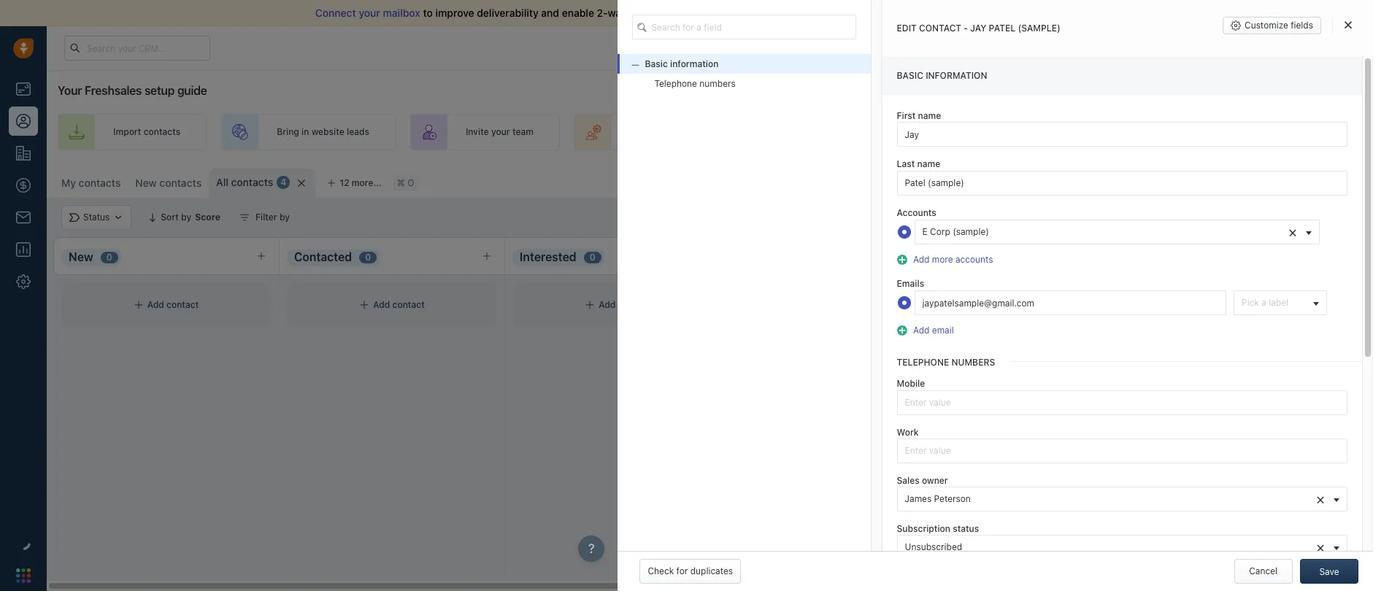 Task type: vqa. For each thing, say whether or not it's contained in the screenshot.
1st 0 from right
yes



Task type: locate. For each thing, give the bounding box(es) containing it.
1 vertical spatial import
[[113, 127, 141, 138]]

0 horizontal spatial container_wx8msf4aqz5i3rn1 image
[[133, 300, 144, 310]]

1 horizontal spatial import
[[769, 7, 801, 19]]

note right 1
[[1008, 460, 1027, 471]]

-
[[964, 23, 968, 34], [983, 440, 987, 451], [987, 440, 991, 451]]

0 horizontal spatial telephone
[[655, 78, 697, 89]]

1 horizontal spatial new
[[135, 177, 157, 189]]

sales right the create
[[862, 127, 884, 138]]

sales
[[842, 7, 867, 19], [862, 127, 884, 138]]

telephone numbers down "basic information" dropdown button
[[655, 78, 736, 89]]

emails
[[897, 278, 925, 289]]

name for last name
[[918, 159, 941, 170]]

0 vertical spatial numbers
[[700, 78, 736, 89]]

1 horizontal spatial container_wx8msf4aqz5i3rn1 image
[[585, 300, 595, 310]]

check for duplicates button
[[640, 559, 741, 584]]

basic information up first name
[[897, 70, 988, 81]]

add
[[1307, 175, 1324, 186], [913, 254, 930, 265], [147, 300, 164, 311], [373, 300, 390, 311], [599, 300, 616, 311], [1298, 300, 1315, 311], [913, 325, 930, 336]]

1 horizontal spatial telephone
[[897, 357, 949, 368]]

1 horizontal spatial telephone numbers
[[897, 357, 995, 368]]

(sample)
[[1018, 23, 1061, 34], [953, 226, 989, 237], [1076, 293, 1114, 304]]

1 0 from the left
[[106, 252, 112, 263]]

1 horizontal spatial numbers
[[952, 357, 995, 368]]

import down your freshsales setup guide
[[113, 127, 141, 138]]

sampleton
[[1029, 293, 1074, 304]]

1 horizontal spatial information
[[926, 70, 988, 81]]

basic information down search image
[[645, 58, 719, 69]]

all
[[216, 176, 229, 188]]

accounts
[[897, 207, 937, 218]]

1 horizontal spatial basic
[[897, 70, 924, 81]]

0 horizontal spatial (sample)
[[953, 226, 989, 237]]

telephone
[[655, 78, 697, 89], [897, 357, 949, 368]]

all contacts link
[[216, 175, 273, 190]]

0 vertical spatial name
[[918, 111, 941, 121]]

name right last
[[918, 159, 941, 170]]

12 more...
[[340, 177, 382, 188]]

new contacts button
[[128, 169, 209, 198], [135, 177, 202, 189]]

1 horizontal spatial container_wx8msf4aqz5i3rn1 image
[[359, 300, 370, 310]]

contacts right all
[[231, 176, 273, 188]]

accounts
[[956, 254, 994, 265]]

--
[[983, 440, 991, 451]]

basic down search image
[[645, 58, 668, 69]]

add contact inside button
[[1307, 175, 1359, 186]]

2 horizontal spatial your
[[818, 7, 839, 19]]

sales owner
[[897, 475, 948, 486]]

2 container_wx8msf4aqz5i3rn1 image from the left
[[585, 300, 595, 310]]

deliverability
[[477, 7, 539, 19]]

Work text field
[[897, 439, 1348, 463]]

0 horizontal spatial new
[[69, 251, 93, 264]]

12 more... button
[[319, 173, 390, 194]]

email inside "button"
[[932, 325, 954, 336]]

telephone numbers link
[[618, 74, 871, 94]]

2 horizontal spatial (sample)
[[1076, 293, 1114, 304]]

Last name text field
[[897, 171, 1348, 195]]

0 vertical spatial (sample)
[[1018, 23, 1061, 34]]

new for new contacts
[[135, 177, 157, 189]]

None search field
[[633, 15, 856, 39]]

guide
[[177, 84, 207, 97]]

1 vertical spatial sales
[[862, 127, 884, 138]]

0 horizontal spatial container_wx8msf4aqz5i3rn1 image
[[240, 212, 250, 223]]

contacts for my
[[79, 177, 121, 189]]

2 vertical spatial ×
[[1317, 539, 1325, 556]]

(sample) inside "jane sampleton (sample)" link
[[1076, 293, 1114, 304]]

jane
[[1006, 293, 1026, 304]]

0 horizontal spatial telephone numbers
[[655, 78, 736, 89]]

2 horizontal spatial container_wx8msf4aqz5i3rn1 image
[[1284, 300, 1294, 310]]

add contact for 2nd container_wx8msf4aqz5i3rn1 icon from the right
[[147, 300, 199, 311]]

0 vertical spatial new
[[135, 177, 157, 189]]

data
[[869, 7, 891, 19]]

⌘ o
[[397, 178, 414, 189]]

telephone up "mobile"
[[897, 357, 949, 368]]

0 horizontal spatial basic
[[645, 58, 668, 69]]

your for team
[[491, 127, 510, 138]]

contact for container_wx8msf4aqz5i3rn1 image to the middle
[[393, 300, 425, 311]]

0 horizontal spatial basic information
[[645, 58, 719, 69]]

mobile
[[897, 379, 925, 390]]

filter by
[[256, 212, 290, 223]]

0 horizontal spatial import
[[113, 127, 141, 138]]

your for mailbox
[[359, 7, 380, 19]]

1 vertical spatial new
[[69, 251, 93, 264]]

import contacts link
[[58, 114, 207, 150]]

2 0 from the left
[[365, 252, 371, 263]]

search image
[[639, 21, 653, 33]]

sales left data
[[842, 7, 867, 19]]

add more accounts link
[[910, 254, 994, 265]]

0 horizontal spatial your
[[359, 7, 380, 19]]

1 vertical spatial email
[[932, 325, 954, 336]]

jane sampleton (sample) link
[[1006, 292, 1114, 305]]

0 vertical spatial telephone numbers
[[655, 78, 736, 89]]

basic information
[[645, 58, 719, 69], [897, 70, 988, 81]]

1 vertical spatial note
[[1008, 460, 1027, 471]]

duplicates
[[691, 566, 733, 577]]

cancel button
[[1235, 559, 1293, 584]]

1 vertical spatial telephone numbers
[[897, 357, 995, 368]]

1 horizontal spatial email
[[932, 325, 954, 336]]

add email button
[[897, 324, 959, 338]]

Mobile text field
[[897, 390, 1348, 415]]

add contact for container_wx8msf4aqz5i3rn1 image to the middle
[[373, 300, 425, 311]]

create sales sequence
[[832, 127, 928, 138]]

contacts right my
[[79, 177, 121, 189]]

1 note from the top
[[1008, 359, 1027, 370]]

add inside add more accounts button
[[913, 254, 930, 265]]

contact for 2nd container_wx8msf4aqz5i3rn1 icon from the right
[[167, 300, 199, 311]]

note
[[1008, 359, 1027, 370], [1008, 460, 1027, 471]]

telephone numbers
[[655, 78, 736, 89], [897, 357, 995, 368]]

and
[[541, 7, 559, 19]]

last name
[[897, 159, 941, 170]]

numbers down basic information link
[[700, 78, 736, 89]]

0 vertical spatial note
[[1008, 359, 1027, 370]]

numbers down add email at the right of page
[[952, 357, 995, 368]]

add contact
[[1307, 175, 1359, 186], [147, 300, 199, 311], [373, 300, 425, 311], [599, 300, 650, 311], [1298, 300, 1349, 311]]

4
[[281, 177, 287, 188]]

team
[[513, 127, 534, 138]]

1 horizontal spatial your
[[491, 127, 510, 138]]

connect your mailbox link
[[315, 7, 423, 19]]

0 vertical spatial basic information
[[645, 58, 719, 69]]

setup
[[144, 84, 175, 97]]

basic
[[645, 58, 668, 69], [897, 70, 924, 81]]

contact
[[919, 23, 962, 34]]

sales inside the "create sales sequence" link
[[862, 127, 884, 138]]

your right all
[[818, 7, 839, 19]]

basic up first in the top right of the page
[[897, 70, 924, 81]]

0 vertical spatial ×
[[1289, 223, 1298, 240]]

add email
[[913, 325, 954, 336]]

(sample) right patel
[[1018, 23, 1061, 34]]

container_wx8msf4aqz5i3rn1 image inside filter by button
[[240, 212, 250, 223]]

fields
[[1291, 20, 1314, 31]]

filter by button
[[230, 205, 299, 230]]

telephone numbers down add email at the right of page
[[897, 357, 995, 368]]

enable
[[562, 7, 594, 19]]

2-
[[597, 7, 608, 19]]

note down jane
[[1008, 359, 1027, 370]]

telephone down "basic information" dropdown button
[[655, 78, 697, 89]]

0 horizontal spatial email
[[667, 7, 693, 19]]

new
[[135, 177, 157, 189], [69, 251, 93, 264]]

add more accounts
[[913, 254, 994, 265]]

0 horizontal spatial 0
[[106, 252, 112, 263]]

container_wx8msf4aqz5i3rn1 image
[[133, 300, 144, 310], [585, 300, 595, 310]]

2 horizontal spatial 0
[[590, 252, 596, 263]]

0 vertical spatial information
[[670, 58, 719, 69]]

by
[[280, 212, 290, 223]]

basic information button
[[633, 58, 719, 69]]

0 horizontal spatial information
[[670, 58, 719, 69]]

corp
[[930, 226, 951, 237]]

information down contact
[[926, 70, 988, 81]]

×
[[1289, 223, 1298, 240], [1317, 490, 1325, 507], [1317, 539, 1325, 556]]

e corp (sample)
[[923, 226, 989, 237]]

pick a label
[[1242, 297, 1289, 308]]

1 horizontal spatial basic information
[[897, 70, 988, 81]]

0 for interested
[[590, 252, 596, 263]]

unsubscribed
[[905, 542, 963, 553]]

basic information link
[[618, 54, 871, 74]]

1 vertical spatial name
[[918, 159, 941, 170]]

(sample) for jane sampleton (sample)
[[1076, 293, 1114, 304]]

× for peterson
[[1317, 490, 1325, 507]]

0 vertical spatial sales
[[842, 7, 867, 19]]

note inside button
[[1008, 359, 1027, 370]]

owner
[[922, 475, 948, 486]]

jay
[[971, 23, 987, 34]]

information
[[670, 58, 719, 69], [926, 70, 988, 81]]

import all your sales data link
[[769, 7, 893, 19]]

(sample) up accounts at the right
[[953, 226, 989, 237]]

your freshsales setup guide
[[58, 84, 207, 97]]

1 horizontal spatial 0
[[365, 252, 371, 263]]

3 0 from the left
[[590, 252, 596, 263]]

add inside add contact button
[[1307, 175, 1324, 186]]

contacts left all
[[159, 177, 202, 189]]

j image
[[983, 290, 1000, 307]]

last
[[897, 159, 915, 170]]

import left all
[[769, 7, 801, 19]]

conversations.
[[696, 7, 767, 19]]

customize fields button
[[1223, 17, 1322, 34]]

save button
[[1301, 559, 1359, 584]]

2 vertical spatial (sample)
[[1076, 293, 1114, 304]]

container_wx8msf4aqz5i3rn1 image
[[240, 212, 250, 223], [359, 300, 370, 310], [1284, 300, 1294, 310]]

your
[[359, 7, 380, 19], [818, 7, 839, 19], [491, 127, 510, 138]]

your left mailbox
[[359, 7, 380, 19]]

telephone numbers inside telephone numbers link
[[655, 78, 736, 89]]

1 vertical spatial ×
[[1317, 490, 1325, 507]]

contacts down setup on the left top of page
[[144, 127, 180, 138]]

(sample) right sampleton
[[1076, 293, 1114, 304]]

1 vertical spatial (sample)
[[953, 226, 989, 237]]

name
[[918, 111, 941, 121], [918, 159, 941, 170]]

information up telephone numbers link
[[670, 58, 719, 69]]

name right first in the top right of the page
[[918, 111, 941, 121]]

save
[[1320, 567, 1340, 578]]

dialog
[[618, 0, 1374, 591]]

your left the team
[[491, 127, 510, 138]]

1 vertical spatial basic
[[897, 70, 924, 81]]



Task type: describe. For each thing, give the bounding box(es) containing it.
contacted
[[294, 251, 352, 264]]

subscription status
[[897, 523, 979, 534]]

0 vertical spatial import
[[769, 7, 801, 19]]

first name
[[897, 111, 941, 121]]

1 vertical spatial basic information
[[897, 70, 988, 81]]

sync
[[630, 7, 652, 19]]

Start typing... email field
[[915, 291, 1227, 316]]

contacts for new
[[159, 177, 202, 189]]

freshworks switcher image
[[16, 569, 31, 583]]

0 horizontal spatial numbers
[[700, 78, 736, 89]]

0 for new
[[106, 252, 112, 263]]

Search your CRM... text field
[[64, 36, 210, 61]]

1 horizontal spatial (sample)
[[1018, 23, 1061, 34]]

Search for a field text field
[[633, 15, 856, 39]]

filter
[[256, 212, 277, 223]]

contacts for all
[[231, 176, 273, 188]]

improve
[[436, 7, 474, 19]]

leads
[[347, 127, 369, 138]]

0 for contacted
[[365, 252, 371, 263]]

1 note
[[1000, 460, 1027, 471]]

customize
[[1245, 20, 1289, 31]]

edit contact - jay patel (sample)
[[897, 23, 1061, 34]]

add contact for container_wx8msf4aqz5i3rn1 image to the right
[[1298, 300, 1349, 311]]

1 container_wx8msf4aqz5i3rn1 image from the left
[[133, 300, 144, 310]]

new contacts
[[135, 177, 202, 189]]

note button
[[983, 355, 1030, 375]]

my
[[61, 177, 76, 189]]

work
[[897, 427, 919, 438]]

import contacts
[[113, 127, 180, 138]]

0 vertical spatial telephone
[[655, 78, 697, 89]]

all
[[804, 7, 815, 19]]

edit
[[897, 23, 917, 34]]

dialog containing ×
[[618, 0, 1374, 591]]

create sales sequence link
[[776, 114, 954, 150]]

jane sampleton (sample)
[[1006, 293, 1114, 304]]

1 vertical spatial information
[[926, 70, 988, 81]]

my contacts
[[61, 177, 121, 189]]

bring in website leads link
[[221, 114, 396, 150]]

pick a label button
[[1234, 291, 1328, 316]]

peterson
[[934, 494, 971, 504]]

add inside add email "button"
[[913, 325, 930, 336]]

connect
[[315, 7, 356, 19]]

cancel
[[1250, 566, 1278, 577]]

12
[[340, 177, 349, 188]]

contact for container_wx8msf4aqz5i3rn1 image to the right
[[1317, 300, 1349, 311]]

1 vertical spatial telephone
[[897, 357, 949, 368]]

sequence
[[887, 127, 928, 138]]

qualified
[[981, 251, 1031, 264]]

create
[[832, 127, 860, 138]]

for
[[677, 566, 688, 577]]

patel
[[989, 23, 1016, 34]]

connect your mailbox to improve deliverability and enable 2-way sync of email conversations. import all your sales data
[[315, 7, 891, 19]]

bring in website leads
[[277, 127, 369, 138]]

contact inside button
[[1327, 175, 1359, 186]]

first
[[897, 111, 916, 121]]

all contacts 4
[[216, 176, 287, 188]]

1
[[1000, 460, 1004, 471]]

your
[[58, 84, 82, 97]]

contacts for import
[[144, 127, 180, 138]]

invite your team
[[466, 127, 534, 138]]

james
[[905, 494, 932, 504]]

⌘
[[397, 178, 405, 189]]

sales
[[897, 475, 920, 486]]

of
[[655, 7, 665, 19]]

(sample) for e corp (sample)
[[953, 226, 989, 237]]

0 vertical spatial email
[[667, 7, 693, 19]]

contact for second container_wx8msf4aqz5i3rn1 icon from the left
[[618, 300, 650, 311]]

o
[[408, 178, 414, 189]]

close image
[[1345, 20, 1352, 29]]

add more accounts button
[[897, 253, 998, 267]]

in
[[302, 127, 309, 138]]

First name text field
[[897, 122, 1348, 147]]

invite your team link
[[410, 114, 560, 150]]

more...
[[352, 177, 382, 188]]

invite
[[466, 127, 489, 138]]

way
[[608, 7, 627, 19]]

0 vertical spatial basic
[[645, 58, 668, 69]]

pick
[[1242, 297, 1260, 308]]

bring
[[277, 127, 299, 138]]

× for corp
[[1289, 223, 1298, 240]]

freshsales
[[85, 84, 142, 97]]

mailbox
[[383, 7, 420, 19]]

james peterson
[[905, 494, 971, 504]]

new for new
[[69, 251, 93, 264]]

to
[[423, 7, 433, 19]]

more
[[932, 254, 953, 265]]

name for first name
[[918, 111, 941, 121]]

e
[[923, 226, 928, 237]]

customize fields
[[1245, 20, 1314, 31]]

1 vertical spatial numbers
[[952, 357, 995, 368]]

add contact for second container_wx8msf4aqz5i3rn1 icon from the left
[[599, 300, 650, 311]]

status
[[953, 523, 979, 534]]

2 note from the top
[[1008, 460, 1027, 471]]

label
[[1269, 297, 1289, 308]]

add email link
[[910, 325, 954, 336]]



